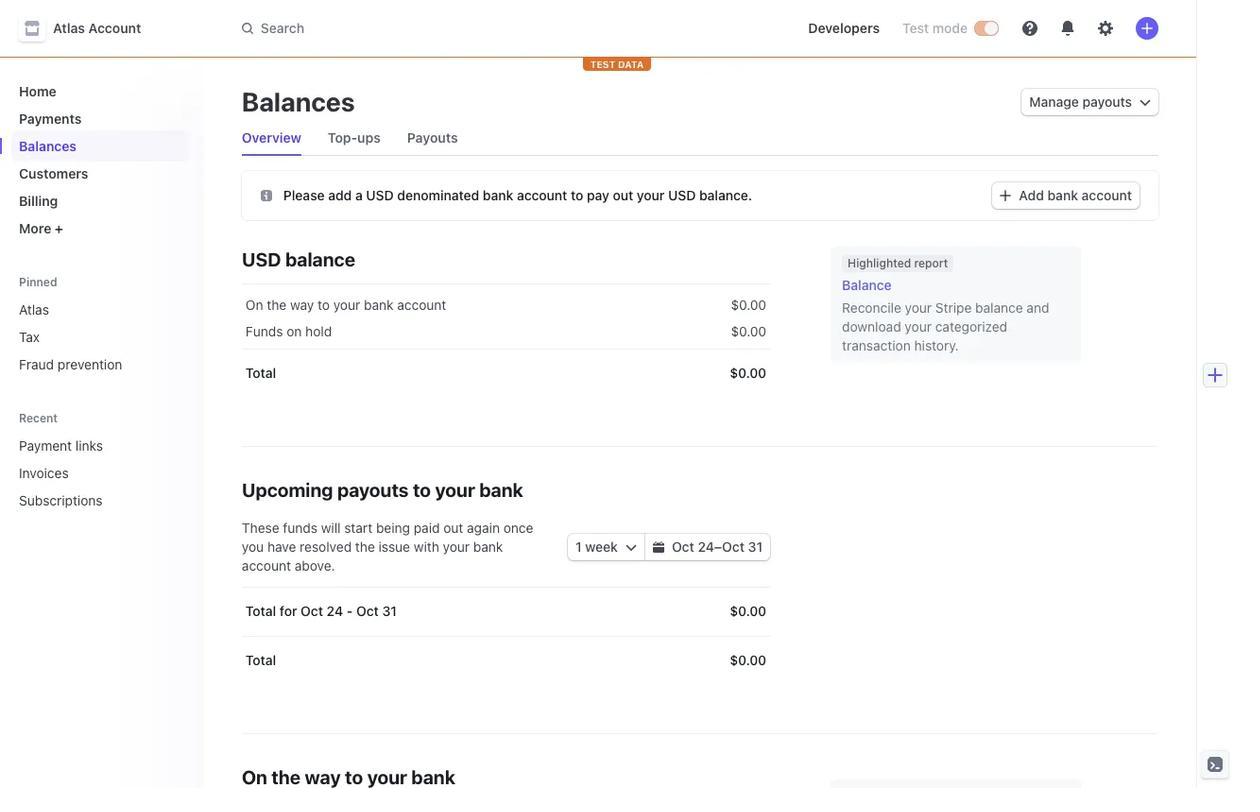 Task type: describe. For each thing, give the bounding box(es) containing it.
notifications image
[[1060, 21, 1075, 36]]

oct 24 – oct 31
[[672, 539, 763, 555]]

funds
[[246, 323, 283, 339]]

please add a usd denominated bank account to pay out your usd balance.
[[283, 187, 752, 203]]

manage payouts
[[1029, 94, 1132, 110]]

fraud prevention
[[19, 356, 122, 372]]

test
[[590, 59, 615, 70]]

recent element
[[0, 430, 204, 516]]

way
[[290, 297, 314, 313]]

start
[[344, 520, 372, 536]]

$0.00 for third row from the top
[[730, 365, 766, 381]]

test
[[902, 20, 929, 36]]

tax
[[19, 329, 40, 345]]

prevention
[[58, 356, 122, 372]]

payment
[[19, 438, 72, 454]]

1 week
[[576, 539, 618, 555]]

test mode
[[902, 20, 968, 36]]

0 vertical spatial out
[[613, 187, 633, 203]]

payouts
[[407, 129, 458, 146]]

$0.00 for row containing funds on hold
[[731, 323, 766, 339]]

the inside row
[[267, 297, 287, 313]]

add
[[1019, 187, 1044, 203]]

more
[[19, 220, 51, 236]]

manage payouts button
[[1022, 89, 1159, 115]]

top-ups link
[[320, 125, 388, 151]]

these
[[242, 520, 279, 536]]

and
[[1027, 300, 1049, 316]]

denominated
[[397, 187, 479, 203]]

2 total from the top
[[246, 603, 276, 619]]

0 vertical spatial balances
[[242, 86, 355, 117]]

invoices
[[19, 465, 69, 481]]

0 horizontal spatial svg image
[[653, 542, 664, 553]]

above.
[[295, 558, 335, 574]]

please
[[283, 187, 325, 203]]

payouts link
[[400, 125, 465, 151]]

test data
[[590, 59, 644, 70]]

payouts for manage
[[1082, 94, 1132, 110]]

customers link
[[11, 158, 189, 189]]

bank right the denominated
[[483, 187, 513, 203]]

0 horizontal spatial svg image
[[261, 190, 272, 201]]

pinned element
[[11, 294, 189, 380]]

bank up once
[[479, 479, 523, 501]]

atlas account
[[53, 20, 141, 36]]

ups
[[357, 129, 381, 146]]

stripe
[[935, 300, 972, 316]]

bank inside these funds will start being paid out again once you have resolved the issue with your bank account above.
[[473, 539, 503, 555]]

top-ups
[[328, 129, 381, 146]]

reconcile
[[842, 300, 901, 316]]

row containing total for
[[242, 587, 770, 636]]

overview link
[[234, 125, 309, 151]]

with
[[414, 539, 439, 555]]

funds on hold
[[246, 323, 332, 339]]

recent navigation links element
[[0, 403, 204, 516]]

$0.00 for row containing total for
[[730, 603, 766, 619]]

usd balance
[[242, 249, 355, 270]]

your left stripe
[[905, 300, 932, 316]]

0 horizontal spatial usd
[[242, 249, 281, 270]]

these funds will start being paid out again once you have resolved the issue with your bank account above.
[[242, 520, 533, 574]]

svg image inside add bank account button
[[1000, 190, 1012, 201]]

balance
[[842, 277, 892, 293]]

on the way to your bank account
[[246, 297, 446, 313]]

total for 1st row from the bottom
[[246, 652, 276, 668]]

developers
[[808, 20, 880, 36]]

your right pay
[[637, 187, 665, 203]]

on
[[287, 323, 302, 339]]

add bank account
[[1019, 187, 1132, 203]]

0 vertical spatial 24
[[698, 539, 714, 555]]

again
[[467, 520, 500, 536]]

home
[[19, 83, 56, 99]]

Search search field
[[230, 11, 763, 46]]

data
[[618, 59, 644, 70]]

being
[[376, 520, 410, 536]]

hold
[[305, 323, 332, 339]]

add bank account button
[[993, 182, 1140, 209]]

highlighted
[[848, 256, 911, 270]]

svg image for manage payouts
[[1140, 96, 1151, 108]]

pay
[[587, 187, 609, 203]]

balance inside highlighted report balance reconcile your stripe balance and download your categorized transaction history.
[[975, 300, 1023, 316]]

2 vertical spatial to
[[413, 479, 431, 501]]

pinned
[[19, 275, 57, 289]]

Search text field
[[230, 11, 763, 46]]

mode
[[932, 20, 968, 36]]

payouts for upcoming
[[337, 479, 409, 501]]

atlas account button
[[19, 15, 160, 42]]

fraud
[[19, 356, 54, 372]]

overview
[[242, 129, 301, 146]]

to inside row
[[318, 297, 330, 313]]

$0.00 for 1st row from the bottom
[[730, 652, 766, 668]]



Task type: vqa. For each thing, say whether or not it's contained in the screenshot.
the report
yes



Task type: locate. For each thing, give the bounding box(es) containing it.
your right with
[[443, 539, 470, 555]]

account inside these funds will start being paid out again once you have resolved the issue with your bank account above.
[[242, 558, 291, 574]]

2 horizontal spatial svg image
[[1140, 96, 1151, 108]]

links
[[75, 438, 103, 454]]

atlas for atlas
[[19, 301, 49, 318]]

balances link
[[11, 130, 189, 162]]

payouts
[[1082, 94, 1132, 110], [337, 479, 409, 501]]

manage
[[1029, 94, 1079, 110]]

your inside these funds will start being paid out again once you have resolved the issue with your bank account above.
[[443, 539, 470, 555]]

3 total from the top
[[246, 652, 276, 668]]

will
[[321, 520, 341, 536]]

3 row from the top
[[242, 349, 770, 398]]

balances up overview
[[242, 86, 355, 117]]

tab list
[[234, 121, 1159, 156]]

balance
[[285, 249, 355, 270], [975, 300, 1023, 316]]

total left for
[[246, 603, 276, 619]]

payouts inside manage payouts popup button
[[1082, 94, 1132, 110]]

add
[[328, 187, 352, 203]]

1 vertical spatial atlas
[[19, 301, 49, 318]]

svg image inside manage payouts popup button
[[1140, 96, 1151, 108]]

0 horizontal spatial balance
[[285, 249, 355, 270]]

your right way
[[333, 297, 360, 313]]

1 horizontal spatial atlas
[[53, 20, 85, 36]]

2 vertical spatial total
[[246, 652, 276, 668]]

svg image left please
[[261, 190, 272, 201]]

row
[[242, 284, 770, 322], [242, 315, 770, 349], [242, 349, 770, 398], [242, 587, 770, 636], [242, 636, 770, 685]]

balance up way
[[285, 249, 355, 270]]

svg image
[[1000, 190, 1012, 201], [653, 542, 664, 553]]

1 row from the top
[[242, 284, 770, 322]]

2 vertical spatial svg image
[[626, 542, 637, 553]]

grid containing on the way to your bank account
[[242, 284, 770, 398]]

have
[[267, 539, 296, 555]]

0 horizontal spatial the
[[267, 297, 287, 313]]

1 vertical spatial 31
[[382, 603, 397, 619]]

once
[[503, 520, 533, 536]]

usd right the a
[[366, 187, 394, 203]]

1 vertical spatial to
[[318, 297, 330, 313]]

grid
[[242, 284, 770, 398], [242, 587, 770, 685]]

total for oct 24 - oct 31
[[246, 603, 397, 619]]

0 vertical spatial grid
[[242, 284, 770, 398]]

0 horizontal spatial 31
[[382, 603, 397, 619]]

balance.
[[699, 187, 752, 203]]

atlas inside button
[[53, 20, 85, 36]]

5 row from the top
[[242, 636, 770, 685]]

1 horizontal spatial balance
[[975, 300, 1023, 316]]

-
[[347, 603, 353, 619]]

out right paid
[[443, 520, 463, 536]]

0 vertical spatial atlas
[[53, 20, 85, 36]]

help image
[[1022, 21, 1038, 36]]

0 horizontal spatial atlas
[[19, 301, 49, 318]]

payouts right manage
[[1082, 94, 1132, 110]]

bank inside button
[[1048, 187, 1078, 203]]

0 vertical spatial svg image
[[1000, 190, 1012, 201]]

1 vertical spatial 24
[[327, 603, 343, 619]]

on
[[246, 297, 263, 313]]

31 right -
[[382, 603, 397, 619]]

atlas left account
[[53, 20, 85, 36]]

your
[[637, 187, 665, 203], [333, 297, 360, 313], [905, 300, 932, 316], [905, 318, 932, 335], [435, 479, 475, 501], [443, 539, 470, 555]]

1 vertical spatial svg image
[[653, 542, 664, 553]]

bank right add
[[1048, 187, 1078, 203]]

to
[[571, 187, 583, 203], [318, 297, 330, 313], [413, 479, 431, 501]]

24
[[698, 539, 714, 555], [327, 603, 343, 619]]

row containing funds on hold
[[242, 315, 770, 349]]

oct
[[672, 539, 694, 555], [722, 539, 745, 555], [301, 603, 323, 619], [356, 603, 379, 619]]

1 horizontal spatial balances
[[242, 86, 355, 117]]

a
[[355, 187, 363, 203]]

payment links
[[19, 438, 103, 454]]

svg image right manage payouts
[[1140, 96, 1151, 108]]

subscriptions
[[19, 492, 103, 508]]

paid
[[414, 520, 440, 536]]

invoices link
[[11, 457, 162, 489]]

total down "funds"
[[246, 365, 276, 381]]

subscriptions link
[[11, 485, 162, 516]]

account
[[88, 20, 141, 36]]

download
[[842, 318, 901, 335]]

balances down payments
[[19, 138, 77, 154]]

upcoming
[[242, 479, 333, 501]]

1 horizontal spatial 31
[[748, 539, 763, 555]]

out inside these funds will start being paid out again once you have resolved the issue with your bank account above.
[[443, 520, 463, 536]]

atlas inside pinned element
[[19, 301, 49, 318]]

your inside row
[[333, 297, 360, 313]]

to right way
[[318, 297, 330, 313]]

bank right way
[[364, 297, 394, 313]]

0 vertical spatial total
[[246, 365, 276, 381]]

fraud prevention link
[[11, 349, 189, 380]]

bank down again
[[473, 539, 503, 555]]

resolved
[[300, 539, 352, 555]]

31 inside row
[[382, 603, 397, 619]]

0 horizontal spatial payouts
[[337, 479, 409, 501]]

usd
[[366, 187, 394, 203], [668, 187, 696, 203], [242, 249, 281, 270]]

the down start
[[355, 539, 375, 555]]

0 vertical spatial balance
[[285, 249, 355, 270]]

billing link
[[11, 185, 189, 216]]

1 horizontal spatial usd
[[366, 187, 394, 203]]

account inside row
[[397, 297, 446, 313]]

balance link
[[842, 276, 1070, 295]]

payment links link
[[11, 430, 162, 461]]

svg image right 1 week popup button
[[653, 542, 664, 553]]

bank inside row
[[364, 297, 394, 313]]

categorized
[[935, 318, 1007, 335]]

1
[[576, 539, 582, 555]]

payments
[[19, 111, 82, 127]]

$0.00 for row containing on the way to your bank account
[[731, 297, 766, 313]]

atlas for atlas account
[[53, 20, 85, 36]]

payouts up start
[[337, 479, 409, 501]]

the right 'on'
[[267, 297, 287, 313]]

atlas down pinned
[[19, 301, 49, 318]]

1 vertical spatial grid
[[242, 587, 770, 685]]

1 horizontal spatial out
[[613, 187, 633, 203]]

atlas link
[[11, 294, 189, 325]]

–
[[714, 539, 722, 555]]

1 vertical spatial balances
[[19, 138, 77, 154]]

$0.00
[[731, 297, 766, 313], [731, 323, 766, 339], [730, 365, 766, 381], [730, 603, 766, 619], [730, 652, 766, 668]]

svg image inside 1 week popup button
[[626, 542, 637, 553]]

1 horizontal spatial the
[[355, 539, 375, 555]]

1 vertical spatial total
[[246, 603, 276, 619]]

more +
[[19, 220, 63, 236]]

highlighted report balance reconcile your stripe balance and download your categorized transaction history.
[[842, 256, 1049, 353]]

usd left balance.
[[668, 187, 696, 203]]

1 vertical spatial balance
[[975, 300, 1023, 316]]

2 grid from the top
[[242, 587, 770, 685]]

top-
[[328, 129, 357, 146]]

1 vertical spatial svg image
[[261, 190, 272, 201]]

total down total for oct 24 - oct 31
[[246, 652, 276, 668]]

1 horizontal spatial svg image
[[626, 542, 637, 553]]

1 horizontal spatial 24
[[698, 539, 714, 555]]

account
[[517, 187, 567, 203], [1082, 187, 1132, 203], [397, 297, 446, 313], [242, 558, 291, 574]]

4 row from the top
[[242, 587, 770, 636]]

pinned navigation links element
[[11, 266, 193, 380]]

your up again
[[435, 479, 475, 501]]

1 grid from the top
[[242, 284, 770, 398]]

svg image right week
[[626, 542, 637, 553]]

the inside these funds will start being paid out again once you have resolved the issue with your bank account above.
[[355, 539, 375, 555]]

1 total from the top
[[246, 365, 276, 381]]

out
[[613, 187, 633, 203], [443, 520, 463, 536]]

usd up 'on'
[[242, 249, 281, 270]]

1 horizontal spatial payouts
[[1082, 94, 1132, 110]]

1 vertical spatial the
[[355, 539, 375, 555]]

0 horizontal spatial balances
[[19, 138, 77, 154]]

core navigation links element
[[11, 76, 189, 244]]

you
[[242, 539, 264, 555]]

tab list containing overview
[[234, 121, 1159, 156]]

balance up categorized
[[975, 300, 1023, 316]]

to up paid
[[413, 479, 431, 501]]

0 horizontal spatial to
[[318, 297, 330, 313]]

row containing on the way to your bank account
[[242, 284, 770, 322]]

search
[[261, 20, 304, 36]]

grid containing total for
[[242, 587, 770, 685]]

+
[[55, 220, 63, 236]]

0 vertical spatial the
[[267, 297, 287, 313]]

balances inside 'link'
[[19, 138, 77, 154]]

billing
[[19, 193, 58, 209]]

0 vertical spatial to
[[571, 187, 583, 203]]

out right pay
[[613, 187, 633, 203]]

settings image
[[1098, 21, 1113, 36]]

the
[[267, 297, 287, 313], [355, 539, 375, 555]]

customers
[[19, 165, 88, 181]]

1 horizontal spatial svg image
[[1000, 190, 1012, 201]]

svg image for 1 week
[[626, 542, 637, 553]]

svg image left add
[[1000, 190, 1012, 201]]

for
[[280, 603, 297, 619]]

0 vertical spatial 31
[[748, 539, 763, 555]]

svg image
[[1140, 96, 1151, 108], [261, 190, 272, 201], [626, 542, 637, 553]]

31 right the –
[[748, 539, 763, 555]]

issue
[[379, 539, 410, 555]]

bank
[[483, 187, 513, 203], [1048, 187, 1078, 203], [364, 297, 394, 313], [479, 479, 523, 501], [473, 539, 503, 555]]

0 vertical spatial payouts
[[1082, 94, 1132, 110]]

0 horizontal spatial 24
[[327, 603, 343, 619]]

1 horizontal spatial to
[[413, 479, 431, 501]]

developers link
[[801, 13, 887, 43]]

2 horizontal spatial to
[[571, 187, 583, 203]]

0 vertical spatial svg image
[[1140, 96, 1151, 108]]

total
[[246, 365, 276, 381], [246, 603, 276, 619], [246, 652, 276, 668]]

1 vertical spatial payouts
[[337, 479, 409, 501]]

1 vertical spatial out
[[443, 520, 463, 536]]

week
[[585, 539, 618, 555]]

to left pay
[[571, 187, 583, 203]]

funds
[[283, 520, 317, 536]]

1 week button
[[568, 534, 644, 560]]

atlas
[[53, 20, 85, 36], [19, 301, 49, 318]]

upcoming payouts to your bank
[[242, 479, 523, 501]]

transaction
[[842, 337, 911, 353]]

24 inside row
[[327, 603, 343, 619]]

31
[[748, 539, 763, 555], [382, 603, 397, 619]]

recent
[[19, 411, 58, 425]]

account inside button
[[1082, 187, 1132, 203]]

report
[[914, 256, 948, 270]]

0 horizontal spatial out
[[443, 520, 463, 536]]

2 horizontal spatial usd
[[668, 187, 696, 203]]

your up history. at the right top
[[905, 318, 932, 335]]

total for third row from the top
[[246, 365, 276, 381]]

2 row from the top
[[242, 315, 770, 349]]

payments link
[[11, 103, 189, 134]]



